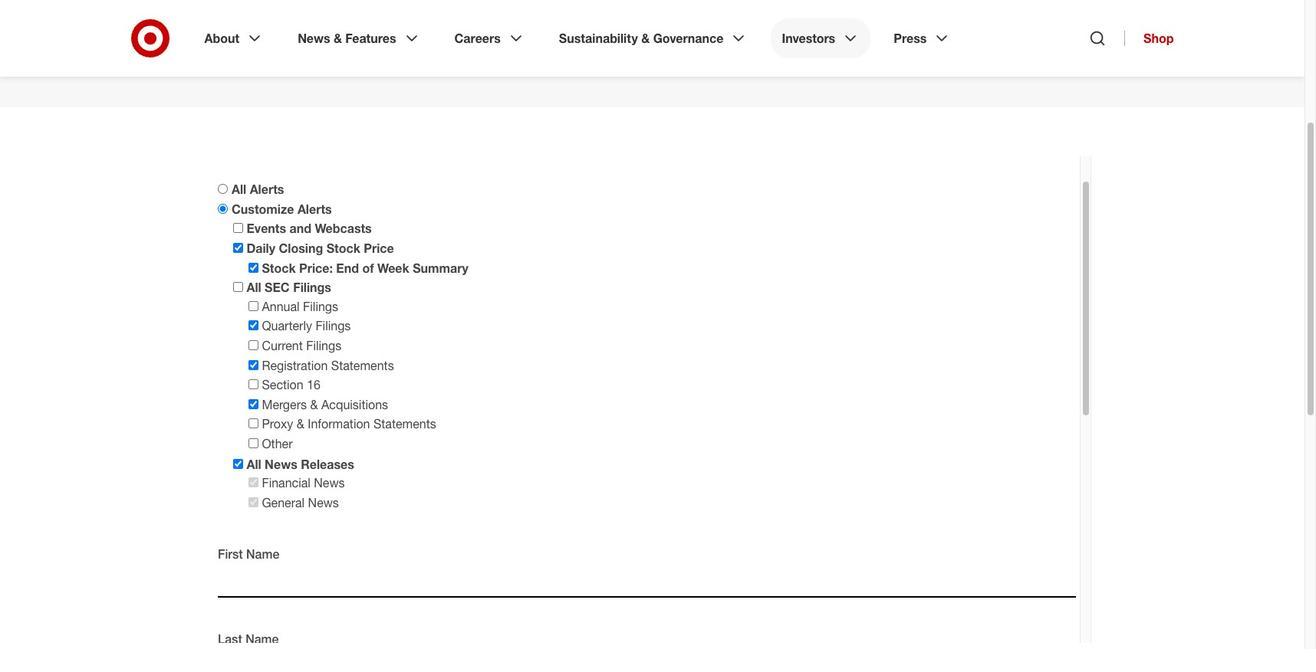 Task type: describe. For each thing, give the bounding box(es) containing it.
investors link
[[772, 18, 871, 58]]

features
[[346, 31, 396, 46]]

sustainability & governance link
[[549, 18, 759, 58]]

press link
[[883, 18, 963, 58]]

careers
[[455, 31, 501, 46]]

shop link
[[1125, 31, 1174, 46]]

news
[[298, 31, 330, 46]]

shop
[[1144, 31, 1174, 46]]

news & features link
[[287, 18, 432, 58]]

governance
[[654, 31, 724, 46]]

sustainability & governance
[[559, 31, 724, 46]]



Task type: locate. For each thing, give the bounding box(es) containing it.
news & features
[[298, 31, 396, 46]]

&
[[334, 31, 342, 46], [642, 31, 650, 46]]

1 & from the left
[[334, 31, 342, 46]]

2 & from the left
[[642, 31, 650, 46]]

about link
[[194, 18, 275, 58]]

press
[[894, 31, 927, 46]]

1 horizontal spatial &
[[642, 31, 650, 46]]

& for news
[[334, 31, 342, 46]]

0 horizontal spatial &
[[334, 31, 342, 46]]

& right news
[[334, 31, 342, 46]]

careers link
[[444, 18, 536, 58]]

investors
[[782, 31, 836, 46]]

about
[[205, 31, 240, 46]]

sustainability
[[559, 31, 638, 46]]

& left governance
[[642, 31, 650, 46]]

& for sustainability
[[642, 31, 650, 46]]



Task type: vqa. For each thing, say whether or not it's contained in the screenshot.
to within Introduced the Roundel Media Fund, which has already offered grants to more than 50 recipients
no



